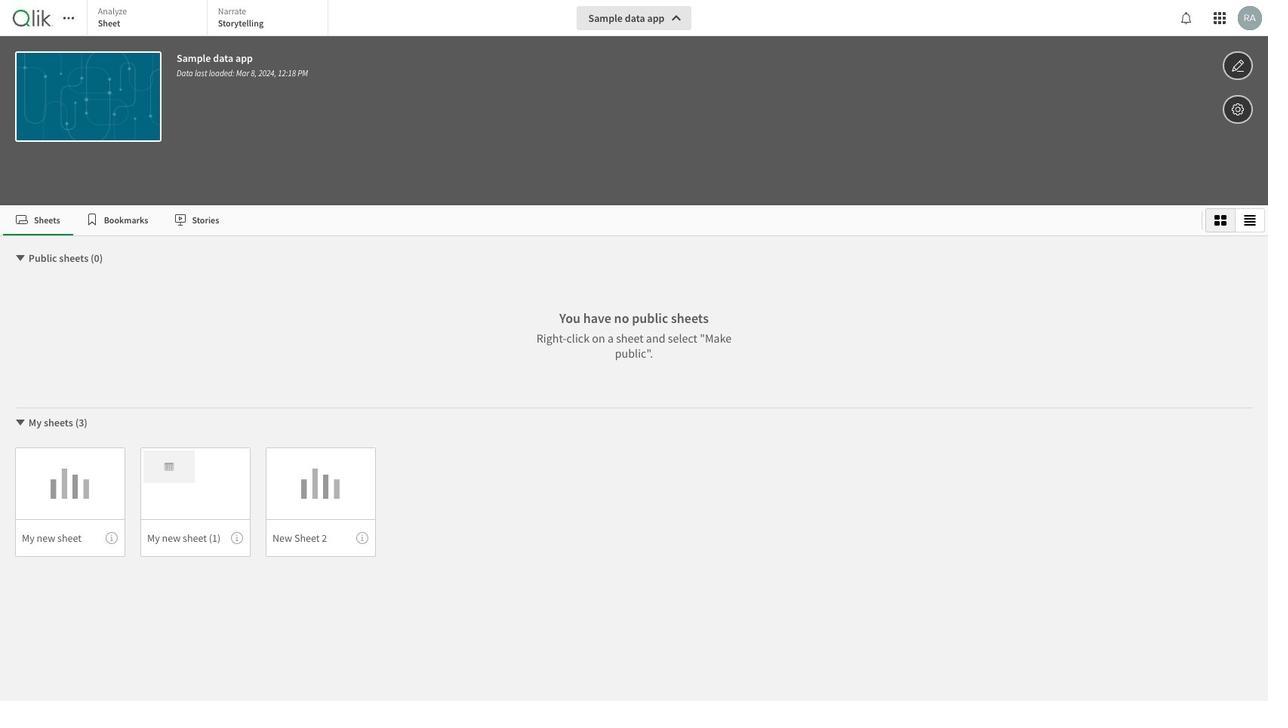 Task type: describe. For each thing, give the bounding box(es) containing it.
new sheet 2 sheet is selected. press the spacebar or enter key to open new sheet 2 sheet. use the right and left arrow keys to navigate. element
[[266, 448, 376, 557]]

tooltip for 'my new sheet sheet is selected. press the spacebar or enter key to open my new sheet sheet. use the right and left arrow keys to navigate.' 'element''s menu item
[[106, 532, 118, 544]]

edit image
[[1231, 57, 1245, 75]]

menu item for my new sheet (1) sheet is selected. press the spacebar or enter key to open my new sheet (1) sheet. use the right and left arrow keys to navigate. element
[[140, 519, 251, 557]]

0 vertical spatial tab list
[[87, 0, 332, 38]]

menu item for 'my new sheet sheet is selected. press the spacebar or enter key to open my new sheet sheet. use the right and left arrow keys to navigate.' 'element'
[[15, 519, 125, 557]]

collapse image
[[14, 417, 26, 429]]



Task type: vqa. For each thing, say whether or not it's contained in the screenshot.
START TYPING A TAG NAME. SELECT AN EXISTING TAG OR CREATE A NEW TAG BY PRESSING ENTER OR COMMA. PRESS BACKSPACE TO REMOVE A TAG. image
no



Task type: locate. For each thing, give the bounding box(es) containing it.
0 horizontal spatial tooltip
[[106, 532, 118, 544]]

1 menu item from the left
[[15, 519, 125, 557]]

tooltip
[[106, 532, 118, 544], [231, 532, 243, 544], [356, 532, 368, 544]]

1 tooltip from the left
[[106, 532, 118, 544]]

tooltip inside 'my new sheet sheet is selected. press the spacebar or enter key to open my new sheet sheet. use the right and left arrow keys to navigate.' 'element'
[[106, 532, 118, 544]]

tooltip inside new sheet 2 sheet is selected. press the spacebar or enter key to open new sheet 2 sheet. use the right and left arrow keys to navigate. element
[[356, 532, 368, 544]]

group
[[1206, 208, 1265, 232]]

application
[[0, 0, 1268, 701]]

collapse image
[[14, 252, 26, 264]]

tab list
[[87, 0, 332, 38], [3, 205, 1196, 236]]

2 tooltip from the left
[[231, 532, 243, 544]]

tooltip inside my new sheet (1) sheet is selected. press the spacebar or enter key to open my new sheet (1) sheet. use the right and left arrow keys to navigate. element
[[231, 532, 243, 544]]

toolbar
[[0, 0, 1268, 205]]

1 horizontal spatial menu item
[[140, 519, 251, 557]]

2 horizontal spatial tooltip
[[356, 532, 368, 544]]

my new sheet sheet is selected. press the spacebar or enter key to open my new sheet sheet. use the right and left arrow keys to navigate. element
[[15, 448, 125, 557]]

1 horizontal spatial tooltip
[[231, 532, 243, 544]]

my new sheet (1) sheet is selected. press the spacebar or enter key to open my new sheet (1) sheet. use the right and left arrow keys to navigate. element
[[140, 448, 251, 557]]

ruby anderson image
[[1238, 6, 1262, 30]]

menu item for new sheet 2 sheet is selected. press the spacebar or enter key to open new sheet 2 sheet. use the right and left arrow keys to navigate. element
[[266, 519, 376, 557]]

tooltip for menu item corresponding to new sheet 2 sheet is selected. press the spacebar or enter key to open new sheet 2 sheet. use the right and left arrow keys to navigate. element
[[356, 532, 368, 544]]

1 vertical spatial tab list
[[3, 205, 1196, 236]]

2 menu item from the left
[[140, 519, 251, 557]]

grid view image
[[1215, 214, 1227, 226]]

3 tooltip from the left
[[356, 532, 368, 544]]

3 menu item from the left
[[266, 519, 376, 557]]

app options image
[[1231, 100, 1245, 119]]

0 horizontal spatial menu item
[[15, 519, 125, 557]]

menu item
[[15, 519, 125, 557], [140, 519, 251, 557], [266, 519, 376, 557]]

2 horizontal spatial menu item
[[266, 519, 376, 557]]

tooltip for menu item corresponding to my new sheet (1) sheet is selected. press the spacebar or enter key to open my new sheet (1) sheet. use the right and left arrow keys to navigate. element
[[231, 532, 243, 544]]

list view image
[[1244, 214, 1256, 226]]



